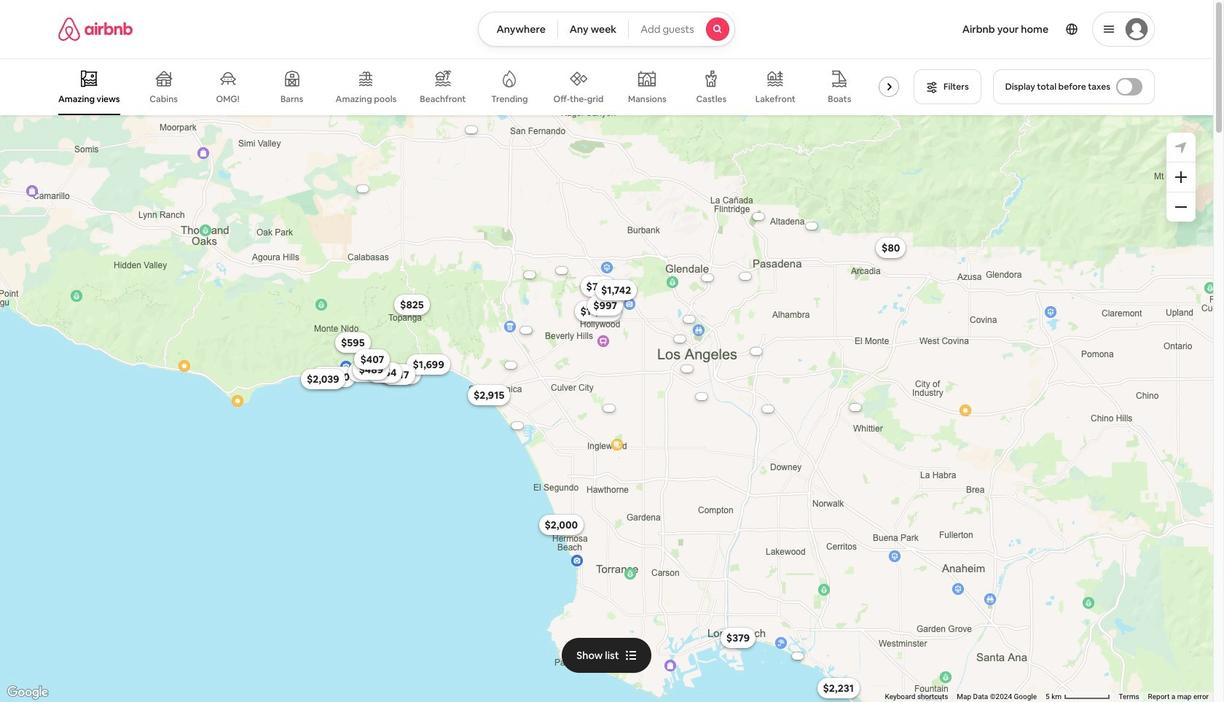 Task type: locate. For each thing, give the bounding box(es) containing it.
None search field
[[479, 12, 735, 47]]

google image
[[4, 683, 52, 702]]

group
[[58, 58, 931, 115]]

zoom in image
[[1176, 171, 1187, 183]]

google map
showing 41 stays. region
[[0, 115, 1216, 702]]



Task type: vqa. For each thing, say whether or not it's contained in the screenshot.
group
yes



Task type: describe. For each thing, give the bounding box(es) containing it.
profile element
[[753, 0, 1155, 58]]

zoom out image
[[1176, 201, 1187, 213]]



